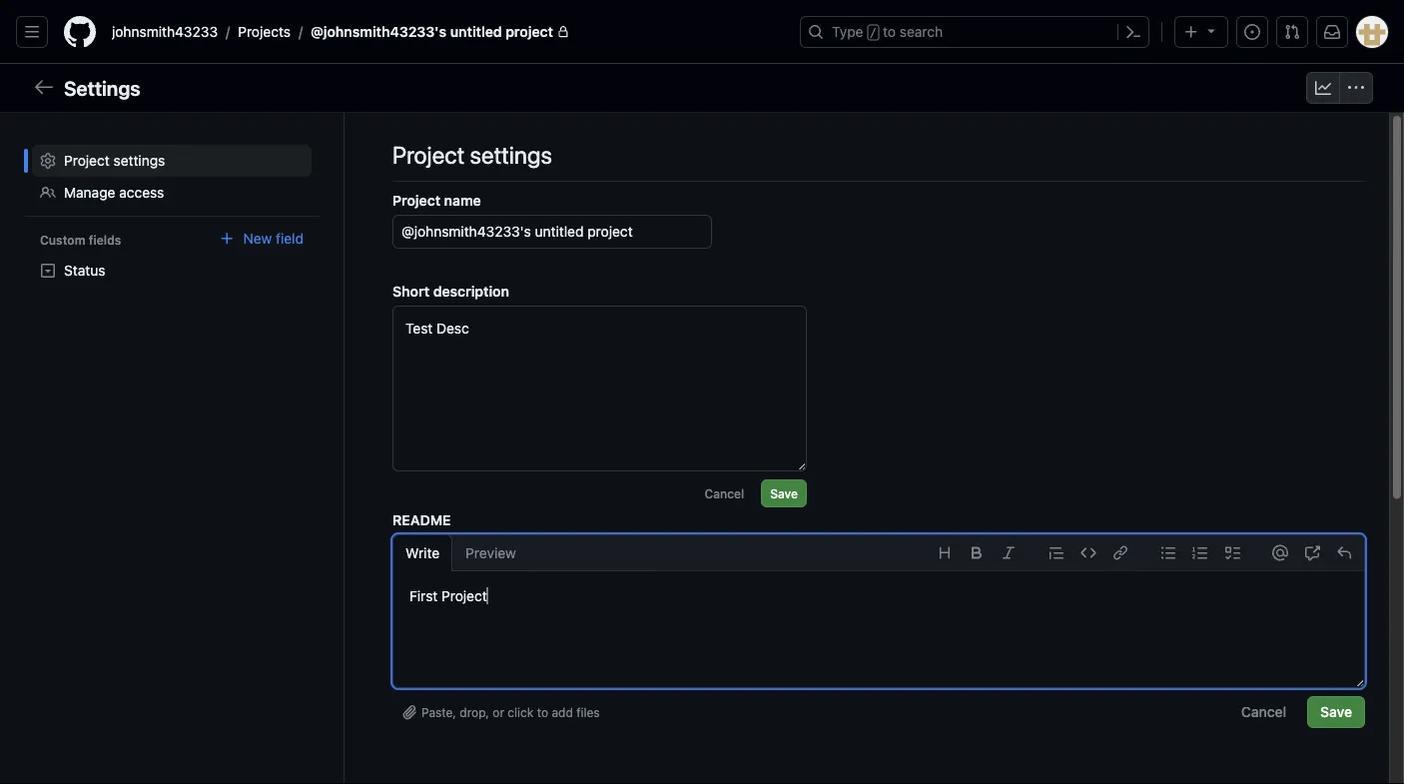 Task type: vqa. For each thing, say whether or not it's contained in the screenshot.
second dot fill image from the bottom of the Explore Element
no



Task type: locate. For each thing, give the bounding box(es) containing it.
0 vertical spatial cancel
[[705, 486, 744, 500]]

/
[[226, 23, 230, 40], [299, 23, 303, 40], [870, 26, 877, 40]]

save button
[[761, 479, 807, 507], [1308, 696, 1365, 728]]

settings
[[64, 76, 140, 99]]

cancel for bottommost cancel button
[[1241, 704, 1287, 720]]

1 vertical spatial to
[[537, 705, 548, 719]]

project settings up name
[[393, 141, 552, 169]]

return to project view image
[[32, 75, 56, 99]]

plus image
[[1184, 24, 1200, 40], [219, 231, 235, 247]]

status link
[[32, 255, 312, 287]]

sc 9kayk9 0 image
[[1316, 80, 1332, 96], [1349, 80, 1364, 96]]

0 horizontal spatial save button
[[761, 479, 807, 507]]

new
[[243, 230, 272, 247]]

@johnsmith43233's
[[311, 23, 447, 40]]

0 horizontal spatial settings
[[113, 152, 165, 169]]

/ left projects
[[226, 23, 230, 40]]

project settings up manage access
[[64, 152, 165, 169]]

2 sc 9kayk9 0 image from the left
[[1349, 80, 1364, 96]]

bold (cmd + b) image
[[969, 545, 985, 561]]

1 vertical spatial cancel
[[1241, 704, 1287, 720]]

to left add
[[537, 705, 548, 719]]

name
[[444, 192, 481, 208]]

0 horizontal spatial /
[[226, 23, 230, 40]]

list containing johnsmith43233 / projects /
[[104, 16, 788, 48]]

johnsmith43233 link
[[104, 16, 226, 48]]

to left search
[[883, 23, 896, 40]]

0 vertical spatial to
[[883, 23, 896, 40]]

1 sc 9kayk9 0 image from the left
[[1316, 80, 1332, 96]]

add a link (cmd + k) image
[[1113, 545, 1129, 561]]

list
[[104, 16, 788, 48]]

search
[[900, 23, 943, 40]]

save for save button to the right
[[1321, 704, 1352, 720]]

cancel
[[705, 486, 744, 500], [1241, 704, 1287, 720]]

1 vertical spatial save
[[1321, 704, 1352, 720]]

add a task list (cmd + shift + l) image
[[1225, 545, 1241, 561]]

1 horizontal spatial cancel button
[[1228, 696, 1300, 728]]

custom fields element
[[24, 225, 320, 316]]

plus image left triangle down image
[[1184, 24, 1200, 40]]

short
[[393, 283, 430, 299]]

type
[[832, 23, 864, 40]]

1 vertical spatial plus image
[[219, 231, 235, 247]]

/ right type
[[870, 26, 877, 40]]

settings
[[470, 141, 552, 169], [113, 152, 165, 169]]

project settings
[[393, 141, 552, 169], [64, 152, 165, 169]]

click
[[508, 705, 534, 719]]

0 vertical spatial save button
[[761, 479, 807, 507]]

1 horizontal spatial cancel
[[1241, 704, 1287, 720]]

mention a user or team (@) image
[[1273, 545, 1289, 561]]

add header text image
[[937, 545, 953, 561]]

1 horizontal spatial save button
[[1308, 696, 1365, 728]]

settings up name
[[470, 141, 552, 169]]

0 vertical spatial save
[[770, 486, 798, 500]]

notifications image
[[1325, 24, 1341, 40]]

to
[[883, 23, 896, 40], [537, 705, 548, 719]]

untitled
[[450, 23, 502, 40]]

formatting tools toolbar
[[657, 535, 1364, 571]]

write
[[406, 545, 440, 561]]

project settings link
[[32, 145, 312, 177]]

project up project name
[[393, 141, 465, 169]]

1 horizontal spatial save
[[1321, 704, 1352, 720]]

triangle down image
[[1204, 22, 1220, 38]]

0 horizontal spatial sc 9kayk9 0 image
[[1316, 80, 1332, 96]]

manage
[[64, 184, 115, 201]]

0 horizontal spatial save
[[770, 486, 798, 500]]

manage access
[[64, 184, 164, 201]]

johnsmith43233
[[112, 23, 218, 40]]

@johnsmith43233's untitled project
[[311, 23, 553, 40]]

homepage image
[[64, 16, 96, 48]]

project left name
[[393, 192, 441, 208]]

preview button
[[453, 534, 529, 571]]

cancel button
[[696, 479, 753, 507], [1228, 696, 1300, 728]]

readme
[[393, 511, 451, 528]]

0 horizontal spatial to
[[537, 705, 548, 719]]

1 horizontal spatial /
[[299, 23, 303, 40]]

single select image
[[40, 263, 56, 279]]

1 vertical spatial save button
[[1308, 696, 1365, 728]]

save
[[770, 486, 798, 500], [1321, 704, 1352, 720]]

settings up access on the left of page
[[113, 152, 165, 169]]

1 horizontal spatial sc 9kayk9 0 image
[[1349, 80, 1364, 96]]

0 horizontal spatial plus image
[[219, 231, 235, 247]]

1 horizontal spatial plus image
[[1184, 24, 1200, 40]]

Markdown value text field
[[394, 571, 1364, 687]]

0 horizontal spatial cancel button
[[696, 479, 753, 507]]

1 horizontal spatial settings
[[470, 141, 552, 169]]

1 horizontal spatial to
[[883, 23, 896, 40]]

Short description text field
[[394, 307, 806, 470]]

project navigation
[[0, 64, 1404, 113]]

paste, drop, or click to add files
[[422, 705, 600, 719]]

1 horizontal spatial project settings
[[393, 141, 552, 169]]

0 vertical spatial plus image
[[1184, 24, 1200, 40]]

project
[[506, 23, 553, 40]]

0 horizontal spatial cancel
[[705, 486, 744, 500]]

/ right projects
[[299, 23, 303, 40]]

2 horizontal spatial /
[[870, 26, 877, 40]]

/ inside type / to search
[[870, 26, 877, 40]]

plus image left new
[[219, 231, 235, 247]]

status
[[64, 262, 105, 279]]

project
[[393, 141, 465, 169], [64, 152, 110, 169], [393, 192, 441, 208]]

tab list
[[393, 534, 529, 571]]

add saved reply (ctrl + .) image
[[1337, 545, 1352, 561]]

new field element
[[211, 225, 312, 253]]

0 horizontal spatial project settings
[[64, 152, 165, 169]]

0 vertical spatial cancel button
[[696, 479, 753, 507]]

add a bulleted list (cmd + 8) image
[[1161, 545, 1177, 561]]

custom fields
[[40, 233, 121, 247]]

to inside button
[[537, 705, 548, 719]]

cancel for cancel button to the top
[[705, 486, 744, 500]]



Task type: describe. For each thing, give the bounding box(es) containing it.
johnsmith43233 / projects /
[[112, 23, 303, 40]]

short description
[[393, 283, 509, 299]]

reference an issue, pull request, or discussion (#) image
[[1305, 545, 1321, 561]]

gear image
[[40, 153, 56, 169]]

field
[[276, 230, 304, 247]]

custom
[[40, 233, 85, 247]]

preview
[[466, 545, 516, 561]]

git pull request image
[[1285, 24, 1301, 40]]

@johnsmith43233's untitled project link
[[303, 16, 577, 48]]

Project name text field
[[394, 216, 711, 248]]

drop,
[[460, 705, 489, 719]]

or
[[493, 705, 504, 719]]

fields
[[89, 233, 121, 247]]

type / to search
[[832, 23, 943, 40]]

/ for johnsmith43233
[[226, 23, 230, 40]]

command palette image
[[1126, 24, 1142, 40]]

add a numbered list (cmd + shift + 7) image
[[1193, 545, 1209, 561]]

insert code (cmd + e) image
[[1081, 545, 1097, 561]]

tab list containing write
[[393, 534, 529, 571]]

insert a quote (cmd + shift + .) image
[[1049, 545, 1065, 561]]

save for top save button
[[770, 486, 798, 500]]

paste, drop, or click to add files button
[[393, 698, 609, 726]]

access
[[119, 184, 164, 201]]

projects link
[[230, 16, 299, 48]]

issue opened image
[[1245, 24, 1261, 40]]

paste,
[[422, 705, 456, 719]]

description
[[433, 283, 509, 299]]

people image
[[40, 185, 56, 201]]

new field
[[243, 230, 304, 247]]

files
[[576, 705, 600, 719]]

plus image inside new field element
[[219, 231, 235, 247]]

lock image
[[557, 26, 569, 38]]

1 vertical spatial cancel button
[[1228, 696, 1300, 728]]

add
[[552, 705, 573, 719]]

/ for type
[[870, 26, 877, 40]]

projects
[[238, 23, 291, 40]]

manage access link
[[32, 177, 312, 209]]

italic (cmd + i) image
[[1001, 545, 1017, 561]]

write button
[[393, 534, 453, 571]]

project name
[[393, 192, 481, 208]]

project up manage
[[64, 152, 110, 169]]



